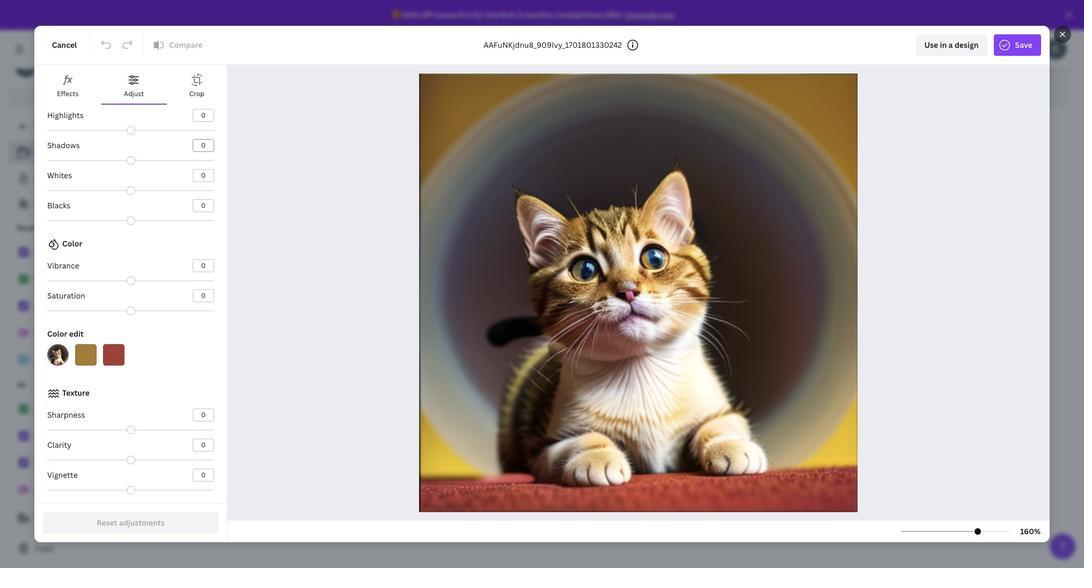 Task type: vqa. For each thing, say whether or not it's contained in the screenshot.
the .
yes



Task type: describe. For each thing, give the bounding box(es) containing it.
blacks
[[47, 200, 70, 210]]

3
[[518, 10, 523, 20]]

1 vertical spatial to
[[53, 121, 61, 132]]

Shadows text field
[[193, 140, 214, 151]]

compare
[[169, 40, 203, 50]]

2 untitled design link from the top
[[9, 349, 140, 372]]

statue-
[[505, 502, 532, 512]]

designs button
[[148, 175, 221, 197]]

texture
[[62, 388, 90, 398]]

0 vertical spatial folder
[[193, 46, 215, 56]]

back to home link
[[9, 116, 140, 137]]

untitled down color edit
[[34, 355, 64, 365]]

first
[[501, 10, 517, 20]]

content.
[[369, 46, 400, 56]]

Clarity text field
[[193, 439, 214, 451]]

1
[[71, 68, 75, 77]]

meme
[[770, 328, 789, 337]]

untitled design link for me thinking
[[9, 322, 140, 345]]

0 vertical spatial canva
[[434, 10, 457, 20]]

cancel
[[52, 40, 77, 50]]

Highlights text field
[[193, 110, 214, 121]]

2 vertical spatial me
[[34, 458, 45, 468]]

starred
[[189, 127, 216, 137]]

aafunkjdnu8_909ivy_1701801330242.png button
[[148, 501, 304, 514]]

Vibrance text field
[[193, 260, 214, 272]]

adjust
[[124, 89, 144, 98]]

Whites text field
[[193, 170, 214, 181]]

saturation
[[47, 290, 85, 301]]

0 vertical spatial team
[[349, 46, 367, 56]]

160%
[[1021, 526, 1041, 536]]

create for create a folder to easily organize your personal and team content.
[[161, 46, 185, 56]]

adjust button
[[101, 65, 167, 104]]

g7b8ntapg8a6wmiomieqm2a.jpg image • uploaded 9 days ago
[[304, 502, 428, 524]]

months
[[521, 515, 544, 524]]

projects for your projects
[[53, 173, 82, 183]]

compare button
[[148, 34, 211, 56]]

• inside the the-thinker-statue-by-auguste-rodin.jpg image • uploaded 5 months ago
[[479, 515, 482, 524]]

upgrade now button
[[625, 10, 674, 20]]

untitled design video
[[459, 315, 516, 337]]

crop
[[189, 89, 204, 98]]

9 for g7b8ntapg8a6wmiomieqm2a.jpg
[[360, 515, 364, 524]]

untitled design link for flow
[[9, 479, 140, 502]]

organize
[[249, 46, 279, 56]]

use
[[925, 40, 939, 50]]

the
[[486, 10, 499, 20]]

list containing me thinking
[[9, 242, 140, 372]]

by-
[[532, 502, 544, 512]]

aafunkjdnu8_909ivy_1701801330242.png
[[148, 502, 304, 512]]

team inside create a team button
[[66, 513, 85, 523]]

create a team button
[[9, 507, 140, 529]]

Saturation text field
[[193, 290, 214, 302]]

create a team
[[34, 513, 85, 523]]

1 flyer link from the top
[[9, 295, 140, 318]]

shared with you
[[34, 199, 93, 209]]

design
[[955, 40, 979, 50]]

🎁
[[392, 10, 401, 20]]

upgrade
[[625, 10, 657, 20]]

create folder button
[[161, 66, 240, 87]]

canva inside button
[[65, 92, 88, 102]]

aafunkjdnu8_909ivy_1701801330242
[[484, 40, 622, 50]]

stay organized with folders
[[161, 24, 289, 37]]

doc
[[614, 328, 627, 337]]

video
[[459, 328, 477, 337]]

your projects
[[34, 173, 82, 183]]

image for aafunkjdnu8_909ivy_1701801330242.png
[[148, 515, 167, 524]]

create folder
[[183, 71, 231, 81]]

1 flow link from the top
[[9, 268, 140, 291]]

folders
[[256, 24, 289, 37]]

untitled design doc
[[614, 315, 671, 337]]

all projects link
[[9, 142, 140, 163]]

• right free at the top left of the page
[[59, 68, 61, 77]]

all for all projects
[[34, 147, 44, 157]]

edit
[[69, 329, 84, 339]]

back to home
[[34, 121, 85, 132]]

list containing flow
[[9, 398, 140, 528]]

thinking inside me thinking meme
[[783, 315, 812, 325]]

sharpness
[[47, 410, 85, 420]]

uploaded for aafunkjdnu8_909ivy_1701801330242.png
[[172, 515, 203, 524]]

2 untitled design from the top
[[34, 355, 90, 365]]

all for all
[[17, 380, 26, 389]]

your
[[34, 173, 51, 183]]

9 for aafunkjdnu8_909ivy_1701801330242.png
[[204, 515, 209, 524]]

time
[[585, 10, 602, 20]]

back
[[34, 121, 52, 132]]

clarity
[[47, 440, 71, 450]]

highlights
[[47, 110, 84, 120]]

the-thinker-statue-by-auguste-rodin.jpg button
[[459, 501, 611, 514]]

color edit
[[47, 329, 84, 339]]

vibrance
[[47, 260, 79, 271]]

reset adjustments
[[97, 518, 165, 528]]

untitled inside untitled design doc
[[614, 315, 645, 325]]

easily
[[226, 46, 247, 56]]

2 horizontal spatial a
[[949, 40, 953, 50]]

#a87b2d image
[[75, 344, 97, 366]]

shadows
[[47, 140, 80, 150]]

starred link
[[148, 113, 294, 151]]

reset
[[97, 518, 117, 528]]

uploaded inside the the-thinker-statue-by-auguste-rodin.jpg image • uploaded 5 months ago
[[483, 515, 514, 524]]

designs
[[165, 177, 214, 194]]

untitled design button for untitled design doc
[[614, 314, 671, 328]]

0 vertical spatial thinking
[[47, 248, 76, 258]]

• inside g7b8ntapg8a6wmiomieqm2a.jpg image • uploaded 9 days ago
[[324, 515, 326, 524]]

1 horizontal spatial pro
[[458, 10, 472, 20]]

get
[[50, 92, 63, 102]]

days for aafunkjdnu8_909ivy_1701801330242.png
[[210, 515, 225, 524]]



Task type: locate. For each thing, give the bounding box(es) containing it.
personal
[[300, 46, 331, 56]]

me thinking link up saturation
[[9, 242, 140, 264]]

stay
[[161, 24, 182, 37]]

0 horizontal spatial uploaded
[[172, 515, 203, 524]]

canva right get
[[65, 92, 88, 102]]

0 horizontal spatial 9
[[204, 515, 209, 524]]

design inside untitled design doc
[[646, 315, 671, 325]]

1 vertical spatial folder
[[209, 71, 231, 81]]

1 horizontal spatial a
[[187, 46, 191, 56]]

ago down aafunkjdnu8_909ivy_1701801330242.png button
[[226, 515, 237, 524]]

create a folder to easily organize your personal and team content.
[[161, 46, 400, 56]]

uploaded
[[172, 515, 203, 524], [328, 515, 358, 524], [483, 515, 514, 524]]

0 vertical spatial untitled design
[[34, 328, 90, 338]]

create
[[161, 46, 185, 56], [183, 71, 207, 81], [34, 513, 58, 523]]

50%
[[403, 10, 420, 20]]

folder inside button
[[209, 71, 231, 81]]

me
[[34, 248, 45, 258], [770, 315, 781, 325], [34, 458, 45, 468]]

0 vertical spatial to
[[217, 46, 225, 56]]

0 vertical spatial create
[[161, 46, 185, 56]]

1 horizontal spatial canva
[[434, 10, 457, 20]]

2 vertical spatial thinking
[[47, 458, 76, 468]]

to
[[217, 46, 225, 56], [53, 121, 61, 132]]

me thinking link down 'clarity'
[[9, 452, 140, 475]]

folder down easily at the top of page
[[209, 71, 231, 81]]

0 horizontal spatial a
[[60, 513, 64, 523]]

0 horizontal spatial untitled design button
[[459, 314, 516, 328]]

0 vertical spatial flow
[[34, 274, 50, 285]]

days inside the aafunkjdnu8_909ivy_1701801330242.png image • uploaded 9 days ago
[[210, 515, 225, 524]]

vignette
[[47, 470, 78, 480]]

9 inside g7b8ntapg8a6wmiomieqm2a.jpg image • uploaded 9 days ago
[[360, 515, 364, 524]]

color up vibrance
[[62, 238, 82, 249]]

untitled design button up video
[[459, 314, 516, 328]]

0 horizontal spatial pro
[[90, 92, 102, 102]]

untitled design down color edit
[[34, 355, 90, 365]]

me thinking
[[34, 248, 76, 258], [34, 458, 76, 468]]

months.
[[524, 10, 554, 20]]

top level navigation element
[[95, 39, 431, 60]]

reset adjustments button
[[43, 512, 219, 534]]

save
[[1016, 40, 1033, 50]]

ago inside g7b8ntapg8a6wmiomieqm2a.jpg image • uploaded 9 days ago
[[382, 515, 393, 524]]

1 vertical spatial flow
[[34, 404, 50, 415]]

untitled design for flyer
[[34, 485, 90, 495]]

your projects link
[[9, 168, 140, 189]]

limited
[[556, 10, 584, 20]]

aafunkjdnu8_909ivy_1701801330242.png image • uploaded 9 days ago
[[148, 502, 304, 524]]

ago down auguste-
[[546, 515, 557, 524]]

2 flow from the top
[[34, 404, 50, 415]]

color for color
[[62, 238, 82, 249]]

a down organized
[[187, 46, 191, 56]]

0 horizontal spatial canva
[[65, 92, 88, 102]]

untitled up video
[[459, 315, 489, 325]]

effects
[[57, 89, 79, 98]]

9 down g7b8ntapg8a6wmiomieqm2a.jpg button
[[360, 515, 364, 524]]

ago inside the aafunkjdnu8_909ivy_1701801330242.png image • uploaded 9 days ago
[[226, 515, 237, 524]]

projects right the your
[[53, 173, 82, 183]]

projects up the whites
[[46, 147, 75, 157]]

me thinking up vignette on the bottom left of page
[[34, 458, 76, 468]]

days inside g7b8ntapg8a6wmiomieqm2a.jpg image • uploaded 9 days ago
[[365, 515, 380, 524]]

image for g7b8ntapg8a6wmiomieqm2a.jpg
[[304, 515, 322, 524]]

1 horizontal spatial untitled design button
[[614, 314, 671, 328]]

flyer
[[34, 301, 52, 311], [34, 431, 52, 441]]

0 vertical spatial me thinking link
[[9, 242, 140, 264]]

pro left for
[[458, 10, 472, 20]]

0 horizontal spatial team
[[66, 513, 85, 523]]

1 horizontal spatial to
[[217, 46, 225, 56]]

thinking up "meme" on the bottom right of page
[[783, 315, 812, 325]]

create up crop
[[183, 71, 207, 81]]

g7b8ntapg8a6wmiomieqm2a.jpg
[[304, 502, 428, 512]]

free •
[[43, 68, 61, 77]]

use in a design
[[925, 40, 979, 50]]

to left easily at the top of page
[[217, 46, 225, 56]]

personal
[[43, 56, 75, 67]]

a for create a folder to easily organize your personal and team content.
[[187, 46, 191, 56]]

you
[[79, 199, 93, 209]]

• down thinker- on the left of the page
[[479, 515, 482, 524]]

1 me thinking link from the top
[[9, 242, 140, 264]]

save button
[[994, 34, 1042, 56]]

3 untitled design link from the top
[[9, 479, 140, 502]]

design inside untitled design video
[[491, 315, 516, 325]]

ago
[[226, 515, 237, 524], [382, 515, 393, 524], [546, 515, 557, 524]]

untitled design
[[34, 328, 90, 338], [34, 355, 90, 365], [34, 485, 90, 495]]

flyer link down sharpness
[[9, 425, 140, 448]]

0 horizontal spatial image
[[148, 515, 167, 524]]

create up trash
[[34, 513, 58, 523]]

1 horizontal spatial ago
[[382, 515, 393, 524]]

image inside the the-thinker-statue-by-auguste-rodin.jpg image • uploaded 5 months ago
[[459, 515, 478, 524]]

thinker-
[[475, 502, 505, 512]]

untitled down vignette on the bottom left of page
[[34, 485, 64, 495]]

thinking up vibrance
[[47, 248, 76, 258]]

1 vertical spatial untitled design link
[[9, 349, 140, 372]]

1 vertical spatial flyer
[[34, 431, 52, 441]]

a up trash link
[[60, 513, 64, 523]]

uploaded down thinker- on the left of the page
[[483, 515, 514, 524]]

1 vertical spatial list
[[9, 242, 140, 372]]

1 vertical spatial thinking
[[783, 315, 812, 325]]

160% button
[[1014, 523, 1048, 540]]

0 horizontal spatial with
[[62, 199, 77, 209]]

days down g7b8ntapg8a6wmiomieqm2a.jpg button
[[365, 515, 380, 524]]

2 9 from the left
[[360, 515, 364, 524]]

1 days from the left
[[210, 515, 225, 524]]

for
[[473, 10, 485, 20]]

list containing all projects
[[9, 142, 140, 215]]

2 vertical spatial create
[[34, 513, 58, 523]]

1 vertical spatial with
[[62, 199, 77, 209]]

team up trash link
[[66, 513, 85, 523]]

list
[[9, 142, 140, 215], [9, 242, 140, 372], [9, 398, 140, 528]]

0 horizontal spatial days
[[210, 515, 225, 524]]

0 vertical spatial all
[[34, 147, 44, 157]]

0 horizontal spatial to
[[53, 121, 61, 132]]

🎁 50% off canva pro for the first 3 months. limited time offer. upgrade now .
[[392, 10, 676, 20]]

offer.
[[604, 10, 624, 20]]

all inside list
[[34, 147, 44, 157]]

the-thinker-statue-by-auguste-rodin.jpg image • uploaded 5 months ago
[[459, 502, 611, 524]]

organized
[[184, 24, 231, 37]]

untitled design link down edit in the left of the page
[[9, 349, 140, 372]]

1 untitled design from the top
[[34, 328, 90, 338]]

untitled left edit in the left of the page
[[34, 328, 64, 338]]

1 vertical spatial me thinking
[[34, 458, 76, 468]]

flow down vibrance
[[34, 274, 50, 285]]

pro right effects
[[90, 92, 102, 102]]

2 horizontal spatial ago
[[546, 515, 557, 524]]

in
[[940, 40, 947, 50]]

Blacks text field
[[193, 200, 214, 212]]

2 me thinking link from the top
[[9, 452, 140, 475]]

1 vertical spatial me thinking link
[[9, 452, 140, 475]]

now
[[659, 10, 674, 20]]

a for create a team
[[60, 513, 64, 523]]

1 horizontal spatial with
[[233, 24, 253, 37]]

all projects
[[34, 147, 75, 157]]

auguste-
[[544, 502, 576, 512]]

1 untitled design link from the top
[[9, 322, 140, 345]]

me thinking button
[[770, 314, 812, 328]]

2 flyer from the top
[[34, 431, 52, 441]]

1 vertical spatial me
[[770, 315, 781, 325]]

1 vertical spatial canva
[[65, 92, 88, 102]]

off
[[421, 10, 432, 20]]

3 untitled design from the top
[[34, 485, 90, 495]]

uploaded inside the aafunkjdnu8_909ivy_1701801330242.png image • uploaded 9 days ago
[[172, 515, 203, 524]]

1 flow from the top
[[34, 274, 50, 285]]

days
[[210, 515, 225, 524], [365, 515, 380, 524]]

• inside the aafunkjdnu8_909ivy_1701801330242.png image • uploaded 9 days ago
[[168, 515, 171, 524]]

recent
[[17, 223, 39, 233]]

flyer link up edit in the left of the page
[[9, 295, 140, 318]]

untitled design link
[[9, 322, 140, 345], [9, 349, 140, 372], [9, 479, 140, 502]]

rodin.jpg
[[576, 502, 611, 512]]

0 vertical spatial color
[[62, 238, 82, 249]]

design for untitled design link for me thinking
[[66, 328, 90, 338]]

flow
[[34, 274, 50, 285], [34, 404, 50, 415]]

projects for all projects
[[46, 147, 75, 157]]

5
[[515, 515, 519, 524]]

1 vertical spatial all
[[17, 380, 26, 389]]

trash link
[[9, 538, 140, 560]]

and
[[333, 46, 347, 56]]

get canva pro button
[[9, 87, 140, 107]]

ago inside the the-thinker-statue-by-auguste-rodin.jpg image • uploaded 5 months ago
[[546, 515, 557, 524]]

0 vertical spatial flyer link
[[9, 295, 140, 318]]

0 vertical spatial projects
[[46, 147, 75, 157]]

untitled design for flow
[[34, 328, 90, 338]]

days down aafunkjdnu8_909ivy_1701801330242.png button
[[210, 515, 225, 524]]

me thinking meme
[[770, 315, 812, 337]]

pro
[[458, 10, 472, 20], [90, 92, 102, 102]]

thinking up vignette on the bottom left of page
[[47, 458, 76, 468]]

2 vertical spatial untitled design
[[34, 485, 90, 495]]

flyer link
[[9, 295, 140, 318], [9, 425, 140, 448]]

g7b8ntapg8a6wmiomieqm2a.jpg button
[[304, 501, 428, 514]]

1 horizontal spatial all
[[34, 147, 44, 157]]

2 horizontal spatial image
[[459, 515, 478, 524]]

cancel button
[[43, 34, 86, 56]]

trash
[[34, 543, 54, 554]]

uploaded for g7b8ntapg8a6wmiomieqm2a.jpg
[[328, 515, 358, 524]]

1 horizontal spatial uploaded
[[328, 515, 358, 524]]

canva right off
[[434, 10, 457, 20]]

flyer down saturation
[[34, 301, 52, 311]]

me inside me thinking meme
[[770, 315, 781, 325]]

2 vertical spatial list
[[9, 398, 140, 528]]

1 me thinking from the top
[[34, 248, 76, 258]]

a right in
[[949, 40, 953, 50]]

2 days from the left
[[365, 515, 380, 524]]

Sharpness text field
[[193, 409, 214, 421]]

0 horizontal spatial ago
[[226, 515, 237, 524]]

color left edit in the left of the page
[[47, 329, 67, 339]]

#a83b32 image
[[103, 344, 125, 366]]

3 list from the top
[[9, 398, 140, 528]]

2 horizontal spatial uploaded
[[483, 515, 514, 524]]

1 vertical spatial flow link
[[9, 398, 140, 421]]

image inside g7b8ntapg8a6wmiomieqm2a.jpg image • uploaded 9 days ago
[[304, 515, 322, 524]]

untitled
[[614, 315, 645, 325], [459, 315, 489, 325], [34, 328, 64, 338], [34, 355, 64, 365], [34, 485, 64, 495]]

1 vertical spatial color
[[47, 329, 67, 339]]

1 horizontal spatial days
[[365, 515, 380, 524]]

uploaded inside g7b8ntapg8a6wmiomieqm2a.jpg image • uploaded 9 days ago
[[328, 515, 358, 524]]

untitled design button up doc
[[614, 314, 671, 328]]

2 flow link from the top
[[9, 398, 140, 421]]

0 vertical spatial with
[[233, 24, 253, 37]]

1 vertical spatial flyer link
[[9, 425, 140, 448]]

1 flyer from the top
[[34, 301, 52, 311]]

0 vertical spatial list
[[9, 142, 140, 215]]

1 horizontal spatial image
[[304, 515, 322, 524]]

ago down g7b8ntapg8a6wmiomieqm2a.jpg button
[[382, 515, 393, 524]]

1 horizontal spatial 9
[[360, 515, 364, 524]]

1 vertical spatial pro
[[90, 92, 102, 102]]

whites
[[47, 170, 72, 180]]

Vignette text field
[[193, 469, 214, 481]]

uploaded down g7b8ntapg8a6wmiomieqm2a.jpg button
[[328, 515, 358, 524]]

days for g7b8ntapg8a6wmiomieqm2a.jpg
[[365, 515, 380, 524]]

home
[[63, 121, 85, 132]]

untitled inside untitled design video
[[459, 315, 489, 325]]

1 vertical spatial create
[[183, 71, 207, 81]]

team right 'and'
[[349, 46, 367, 56]]

effects button
[[34, 65, 101, 104]]

2 me thinking from the top
[[34, 458, 76, 468]]

untitled design link down saturation
[[9, 322, 140, 345]]

0 vertical spatial me
[[34, 248, 45, 258]]

adjustments
[[119, 518, 165, 528]]

create for create a team
[[34, 513, 58, 523]]

0 vertical spatial flyer
[[34, 301, 52, 311]]

0 vertical spatial untitled design link
[[9, 322, 140, 345]]

1 list from the top
[[9, 142, 140, 215]]

untitled design down vignette on the bottom left of page
[[34, 485, 90, 495]]

folder down organized
[[193, 46, 215, 56]]

color for color edit
[[47, 329, 67, 339]]

all
[[34, 147, 44, 157], [17, 380, 26, 389]]

me thinking up vibrance
[[34, 248, 76, 258]]

image
[[148, 515, 167, 524], [304, 515, 322, 524], [459, 515, 478, 524]]

9 down aafunkjdnu8_909ivy_1701801330242.png button
[[204, 515, 209, 524]]

a
[[949, 40, 953, 50], [187, 46, 191, 56], [60, 513, 64, 523]]

0 horizontal spatial all
[[17, 380, 26, 389]]

1 vertical spatial team
[[66, 513, 85, 523]]

1 vertical spatial untitled design
[[34, 355, 90, 365]]

1 horizontal spatial team
[[349, 46, 367, 56]]

design for untitled design link related to flow
[[66, 485, 90, 495]]

9
[[204, 515, 209, 524], [360, 515, 364, 524]]

create for create folder
[[183, 71, 207, 81]]

pro inside button
[[90, 92, 102, 102]]

with left you
[[62, 199, 77, 209]]

2 flyer link from the top
[[9, 425, 140, 448]]

flow link
[[9, 268, 140, 291], [9, 398, 140, 421]]

use in a design button
[[916, 34, 988, 56]]

1 vertical spatial projects
[[53, 173, 82, 183]]

ago for aafunkjdnu8_909ivy_1701801330242.png
[[226, 515, 237, 524]]

0 vertical spatial flow link
[[9, 268, 140, 291]]

crop button
[[167, 65, 227, 104]]

image inside the aafunkjdnu8_909ivy_1701801330242.png image • uploaded 9 days ago
[[148, 515, 167, 524]]

design for 2nd untitled design link from the top of the page
[[66, 355, 90, 365]]

to down highlights
[[53, 121, 61, 132]]

untitled design button for untitled design video
[[459, 314, 516, 328]]

2 list from the top
[[9, 242, 140, 372]]

with up easily at the top of page
[[233, 24, 253, 37]]

create down stay
[[161, 46, 185, 56]]

untitled up doc
[[614, 315, 645, 325]]

0 vertical spatial me thinking
[[34, 248, 76, 258]]

1 9 from the left
[[204, 515, 209, 524]]

untitled design up the #a87b2d icon
[[34, 328, 90, 338]]

0 vertical spatial pro
[[458, 10, 472, 20]]

9 inside the aafunkjdnu8_909ivy_1701801330242.png image • uploaded 9 days ago
[[204, 515, 209, 524]]

• down g7b8ntapg8a6wmiomieqm2a.jpg button
[[324, 515, 326, 524]]

flyer down sharpness
[[34, 431, 52, 441]]

ago for g7b8ntapg8a6wmiomieqm2a.jpg
[[382, 515, 393, 524]]

None search field
[[569, 39, 891, 60]]

2 vertical spatial untitled design link
[[9, 479, 140, 502]]

get canva pro
[[50, 92, 102, 102]]

untitled design link up create a team button
[[9, 479, 140, 502]]

flow up 'clarity'
[[34, 404, 50, 415]]

• right adjustments
[[168, 515, 171, 524]]

uploaded down aafunkjdnu8_909ivy_1701801330242.png button
[[172, 515, 203, 524]]



